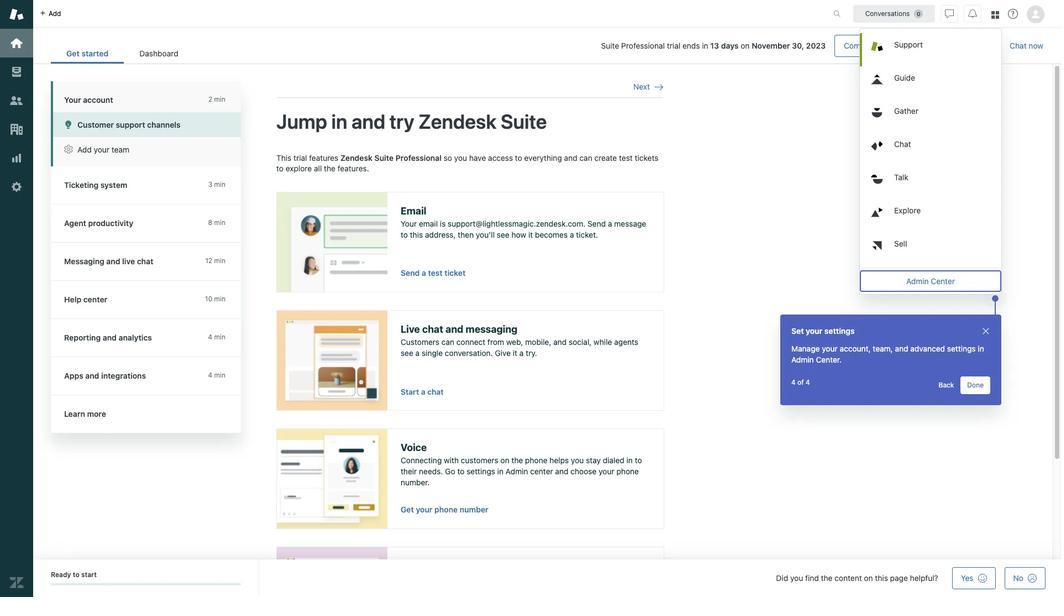 Task type: vqa. For each thing, say whether or not it's contained in the screenshot.
Meet at left top
no



Task type: locate. For each thing, give the bounding box(es) containing it.
connecting
[[401, 456, 442, 465]]

0 vertical spatial settings
[[825, 326, 855, 336]]

on right content
[[864, 573, 873, 583]]

settings right the advanced
[[948, 344, 976, 353]]

and inside manage your account, team, and advanced settings in admin center.
[[895, 344, 909, 353]]

your right add
[[94, 145, 110, 154]]

13
[[711, 41, 719, 50]]

heading
[[51, 166, 252, 205], [51, 205, 252, 243], [51, 243, 252, 281], [51, 281, 252, 319], [51, 319, 252, 357], [51, 357, 252, 395], [51, 395, 252, 433]]

1 vertical spatial get
[[401, 505, 414, 514]]

get down number.
[[401, 505, 414, 514]]

0 horizontal spatial on
[[501, 456, 510, 465]]

team
[[112, 145, 129, 154]]

footer
[[33, 560, 1062, 597]]

you for so
[[454, 153, 467, 162]]

the inside so you have access to everything and can create test tickets to explore all the features.
[[324, 164, 336, 173]]

done
[[968, 381, 984, 389]]

this inside the email your email is support@lightlessmagic.zendesk.com. send a message to this address, then you'll see how it becomes a ticket.
[[410, 230, 423, 239]]

0 vertical spatial professional
[[621, 41, 665, 50]]

sell link
[[862, 232, 1002, 265]]

your inside your account heading
[[64, 95, 81, 104]]

1 vertical spatial your
[[401, 219, 417, 229]]

2 vertical spatial you
[[791, 573, 803, 583]]

in right jump
[[331, 110, 347, 133]]

1 horizontal spatial 4
[[806, 378, 810, 386]]

you'll
[[476, 230, 495, 239]]

section
[[203, 35, 983, 57]]

1 vertical spatial the
[[512, 456, 523, 465]]

0 vertical spatial it
[[529, 230, 533, 239]]

the inside the voice connecting with customers on the phone helps you stay dialed in to their needs. go to settings in admin center and choose your phone number.
[[512, 456, 523, 465]]

0 vertical spatial your
[[64, 95, 81, 104]]

1 horizontal spatial you
[[571, 456, 584, 465]]

on inside the voice connecting with customers on the phone helps you stay dialed in to their needs. go to settings in admin center and choose your phone number.
[[501, 456, 510, 465]]

2 vertical spatial suite
[[375, 153, 394, 162]]

1 vertical spatial professional
[[396, 153, 442, 162]]

4 left of
[[792, 378, 796, 386]]

and right everything
[[564, 153, 578, 162]]

account
[[83, 95, 113, 104]]

to right dialed
[[635, 456, 642, 465]]

this down email
[[410, 230, 423, 239]]

support
[[116, 120, 145, 129]]

a inside button
[[421, 387, 426, 396]]

now
[[1029, 41, 1044, 50]]

1 vertical spatial suite
[[501, 110, 547, 133]]

chat
[[422, 323, 443, 335], [427, 387, 444, 396]]

support@lightlessmagic.zendesk.com.
[[448, 219, 586, 229]]

see down customers
[[401, 348, 413, 358]]

your inside button
[[94, 145, 110, 154]]

chat up customers
[[422, 323, 443, 335]]

1 horizontal spatial trial
[[667, 41, 681, 50]]

1 horizontal spatial professional
[[621, 41, 665, 50]]

the right customers
[[512, 456, 523, 465]]

get help image
[[1008, 9, 1018, 19]]

2 horizontal spatial suite
[[601, 41, 619, 50]]

chat inside button
[[427, 387, 444, 396]]

see inside the email your email is support@lightlessmagic.zendesk.com. send a message to this address, then you'll see how it becomes a ticket.
[[497, 230, 510, 239]]

1 horizontal spatial suite
[[501, 110, 547, 133]]

1 vertical spatial can
[[442, 337, 455, 347]]

your account heading
[[51, 81, 241, 112]]

features
[[309, 153, 338, 162]]

can left create at the right
[[580, 153, 593, 162]]

0 horizontal spatial settings
[[467, 467, 495, 476]]

to left start
[[73, 571, 79, 579]]

0 vertical spatial see
[[497, 230, 510, 239]]

4 right of
[[806, 378, 810, 386]]

to down email
[[401, 230, 408, 239]]

you inside so you have access to everything and can create test tickets to explore all the features.
[[454, 153, 467, 162]]

0 horizontal spatial this
[[410, 230, 423, 239]]

can up the single
[[442, 337, 455, 347]]

main element
[[0, 0, 33, 597]]

settings inside manage your account, team, and advanced settings in admin center.
[[948, 344, 976, 353]]

on right customers
[[501, 456, 510, 465]]

your
[[94, 145, 110, 154], [806, 326, 823, 336], [822, 344, 838, 353], [599, 467, 615, 476], [416, 505, 433, 514]]

in left 13
[[702, 41, 709, 50]]

can
[[580, 153, 593, 162], [442, 337, 455, 347]]

1 vertical spatial admin
[[792, 355, 814, 364]]

a left ticket
[[422, 268, 426, 278]]

center.
[[816, 355, 842, 364]]

compare
[[844, 41, 877, 50]]

2 vertical spatial settings
[[467, 467, 495, 476]]

in
[[702, 41, 709, 50], [331, 110, 347, 133], [978, 344, 985, 353], [627, 456, 633, 465], [497, 467, 504, 476]]

choose
[[571, 467, 597, 476]]

the
[[324, 164, 336, 173], [512, 456, 523, 465], [821, 573, 833, 583]]

page
[[890, 573, 908, 583]]

suite inside content-title 'region'
[[501, 110, 547, 133]]

1 vertical spatial trial
[[294, 153, 307, 162]]

professional
[[621, 41, 665, 50], [396, 153, 442, 162]]

0 horizontal spatial zendesk
[[341, 153, 373, 162]]

you up choose in the bottom right of the page
[[571, 456, 584, 465]]

you inside the voice connecting with customers on the phone helps you stay dialed in to their needs. go to settings in admin center and choose your phone number.
[[571, 456, 584, 465]]

1 horizontal spatial settings
[[825, 326, 855, 336]]

0 vertical spatial chat
[[1010, 41, 1027, 50]]

no
[[1014, 573, 1024, 583]]

0 vertical spatial suite
[[601, 41, 619, 50]]

on inside footer
[[864, 573, 873, 583]]

you
[[454, 153, 467, 162], [571, 456, 584, 465], [791, 573, 803, 583]]

chat now
[[1010, 41, 1044, 50]]

zendesk up the features.
[[341, 153, 373, 162]]

suite professional trial ends in 13 days on november 30, 2023
[[601, 41, 826, 50]]

2 horizontal spatial settings
[[948, 344, 976, 353]]

1 horizontal spatial the
[[512, 456, 523, 465]]

try
[[390, 110, 414, 133]]

30,
[[792, 41, 804, 50]]

1 horizontal spatial get
[[401, 505, 414, 514]]

and left try
[[352, 110, 386, 133]]

0 vertical spatial zendesk
[[419, 110, 497, 133]]

1 vertical spatial on
[[501, 456, 510, 465]]

your right 'set'
[[806, 326, 823, 336]]

test left ticket
[[428, 268, 443, 278]]

access
[[488, 153, 513, 162]]

chat left now
[[1010, 41, 1027, 50]]

chat
[[1010, 41, 1027, 50], [895, 139, 911, 148]]

0 vertical spatial this
[[410, 230, 423, 239]]

your left account
[[64, 95, 81, 104]]

in inside section
[[702, 41, 709, 50]]

0 vertical spatial trial
[[667, 41, 681, 50]]

1 horizontal spatial on
[[741, 41, 750, 50]]

is
[[440, 219, 446, 229]]

send left ticket
[[401, 268, 420, 278]]

chat inside chat 'link'
[[895, 139, 911, 148]]

zendesk
[[419, 110, 497, 133], [341, 153, 373, 162]]

0 horizontal spatial suite
[[375, 153, 394, 162]]

settings
[[825, 326, 855, 336], [948, 344, 976, 353], [467, 467, 495, 476]]

test
[[619, 153, 633, 162], [428, 268, 443, 278]]

0 vertical spatial get
[[66, 49, 80, 58]]

yes button
[[952, 567, 996, 589]]

0 vertical spatial chat
[[422, 323, 443, 335]]

settings inside the voice connecting with customers on the phone helps you stay dialed in to their needs. go to settings in admin center and choose your phone number.
[[467, 467, 495, 476]]

0 horizontal spatial your
[[64, 95, 81, 104]]

professional left so on the left of page
[[396, 153, 442, 162]]

dashboard
[[139, 49, 178, 58]]

a left ticket.
[[570, 230, 574, 239]]

your inside manage your account, team, and advanced settings in admin center.
[[822, 344, 838, 353]]

chat right start
[[427, 387, 444, 396]]

in down the close icon
[[978, 344, 985, 353]]

1 horizontal spatial it
[[529, 230, 533, 239]]

phone
[[525, 456, 548, 465], [617, 467, 639, 476], [435, 505, 458, 514]]

0 vertical spatial the
[[324, 164, 336, 173]]

your down dialed
[[599, 467, 615, 476]]

1 horizontal spatial chat
[[1010, 41, 1027, 50]]

ends
[[683, 41, 700, 50]]

your for add your team
[[94, 145, 110, 154]]

team,
[[873, 344, 893, 353]]

0 vertical spatial admin
[[907, 276, 929, 286]]

0 horizontal spatial chat
[[895, 139, 911, 148]]

2 horizontal spatial the
[[821, 573, 833, 583]]

and
[[352, 110, 386, 133], [564, 153, 578, 162], [446, 323, 464, 335], [554, 337, 567, 347], [895, 344, 909, 353], [555, 467, 569, 476]]

the right find
[[821, 573, 833, 583]]

this left "page"
[[875, 573, 888, 583]]

on right the days
[[741, 41, 750, 50]]

it right how
[[529, 230, 533, 239]]

trial up explore
[[294, 153, 307, 162]]

example of email conversation inside of the ticketing system and the customer is asking the agent about reimbursement policy. image
[[277, 192, 388, 292]]

set your settings dialog
[[781, 315, 1002, 405]]

0 horizontal spatial the
[[324, 164, 336, 173]]

zendesk up so on the left of page
[[419, 110, 497, 133]]

the inside footer
[[821, 573, 833, 583]]

get started image
[[9, 36, 24, 50]]

0 horizontal spatial you
[[454, 153, 467, 162]]

the right "all" at left
[[324, 164, 336, 173]]

2 vertical spatial the
[[821, 573, 833, 583]]

channels
[[147, 120, 181, 129]]

example of conversation inside of messaging and the customer is asking the agent about changing the size of the retail order. image
[[277, 311, 388, 410]]

jump
[[276, 110, 327, 133]]

give
[[495, 348, 511, 358]]

phone up center
[[525, 456, 548, 465]]

0 horizontal spatial see
[[401, 348, 413, 358]]

2 vertical spatial on
[[864, 573, 873, 583]]

it down 'web,'
[[513, 348, 518, 358]]

your up center.
[[822, 344, 838, 353]]

2 vertical spatial admin
[[506, 467, 528, 476]]

november
[[752, 41, 790, 50]]

their
[[401, 467, 417, 476]]

a down customers
[[416, 348, 420, 358]]

with
[[444, 456, 459, 465]]

send up ticket.
[[588, 219, 606, 229]]

1 vertical spatial test
[[428, 268, 443, 278]]

find
[[806, 573, 819, 583]]

0 horizontal spatial trial
[[294, 153, 307, 162]]

of
[[798, 378, 804, 386]]

test right create at the right
[[619, 153, 633, 162]]

0 vertical spatial can
[[580, 153, 593, 162]]

1 horizontal spatial test
[[619, 153, 633, 162]]

your inside the voice connecting with customers on the phone helps you stay dialed in to their needs. go to settings in admin center and choose your phone number.
[[599, 467, 615, 476]]

1 horizontal spatial see
[[497, 230, 510, 239]]

1 vertical spatial zendesk
[[341, 153, 373, 162]]

this
[[410, 230, 423, 239], [875, 573, 888, 583]]

your down email
[[401, 219, 417, 229]]

1 horizontal spatial zendesk
[[419, 110, 497, 133]]

1 vertical spatial chat
[[895, 139, 911, 148]]

2 vertical spatial phone
[[435, 505, 458, 514]]

get left started
[[66, 49, 80, 58]]

compare plans button
[[835, 35, 907, 57]]

2 horizontal spatial on
[[864, 573, 873, 583]]

1 vertical spatial settings
[[948, 344, 976, 353]]

this trial features zendesk suite professional
[[276, 153, 442, 162]]

next
[[634, 82, 650, 91]]

suite inside section
[[601, 41, 619, 50]]

explore
[[286, 164, 312, 173]]

customer support channels button
[[53, 112, 241, 137]]

you inside footer
[[791, 573, 803, 583]]

1 horizontal spatial this
[[875, 573, 888, 583]]

0 horizontal spatial it
[[513, 348, 518, 358]]

1 horizontal spatial admin
[[792, 355, 814, 364]]

gather
[[895, 106, 919, 115]]

you right so on the left of page
[[454, 153, 467, 162]]

0 horizontal spatial admin
[[506, 467, 528, 476]]

to inside the email your email is support@lightlessmagic.zendesk.com. send a message to this address, then you'll see how it becomes a ticket.
[[401, 230, 408, 239]]

support
[[895, 40, 923, 49]]

and right team,
[[895, 344, 909, 353]]

phone left number
[[435, 505, 458, 514]]

your for get your phone number
[[416, 505, 433, 514]]

chat up talk
[[895, 139, 911, 148]]

content-title region
[[276, 109, 663, 135]]

1 vertical spatial see
[[401, 348, 413, 358]]

to right access
[[515, 153, 522, 162]]

see left how
[[497, 230, 510, 239]]

suite inside region
[[375, 153, 394, 162]]

1 vertical spatial it
[[513, 348, 518, 358]]

voice
[[401, 442, 427, 453]]

your inside the email your email is support@lightlessmagic.zendesk.com. send a message to this address, then you'll see how it becomes a ticket.
[[401, 219, 417, 229]]

add
[[77, 145, 92, 154]]

phone down dialed
[[617, 467, 639, 476]]

zendesk inside content-title 'region'
[[419, 110, 497, 133]]

create
[[595, 153, 617, 162]]

guide link
[[862, 66, 1002, 99]]

2 horizontal spatial you
[[791, 573, 803, 583]]

0 vertical spatial test
[[619, 153, 633, 162]]

settings up "account,"
[[825, 326, 855, 336]]

social,
[[569, 337, 592, 347]]

settings down customers
[[467, 467, 495, 476]]

0 horizontal spatial get
[[66, 49, 80, 58]]

trial left ends at top right
[[667, 41, 681, 50]]

get
[[66, 49, 80, 58], [401, 505, 414, 514]]

0 horizontal spatial 4
[[792, 378, 796, 386]]

a
[[608, 219, 612, 229], [570, 230, 574, 239], [422, 268, 426, 278], [416, 348, 420, 358], [520, 348, 524, 358], [421, 387, 426, 396]]

close image
[[982, 327, 991, 336]]

1 4 from the left
[[792, 378, 796, 386]]

admin center
[[907, 276, 955, 286]]

1 horizontal spatial send
[[588, 219, 606, 229]]

region
[[276, 152, 665, 597]]

1 horizontal spatial can
[[580, 153, 593, 162]]

November 30, 2023 text field
[[752, 41, 826, 50]]

to right go
[[457, 467, 465, 476]]

on
[[741, 41, 750, 50], [501, 456, 510, 465], [864, 573, 873, 583]]

chat for chat
[[895, 139, 911, 148]]

and down helps
[[555, 467, 569, 476]]

0 horizontal spatial can
[[442, 337, 455, 347]]

professional up "next"
[[621, 41, 665, 50]]

get started
[[66, 49, 109, 58]]

1 vertical spatial this
[[875, 573, 888, 583]]

a left message
[[608, 219, 612, 229]]

customers image
[[9, 93, 24, 108]]

1 vertical spatial you
[[571, 456, 584, 465]]

admin
[[907, 276, 929, 286], [792, 355, 814, 364], [506, 467, 528, 476]]

trial inside region
[[294, 153, 307, 162]]

a right start
[[421, 387, 426, 396]]

you right did
[[791, 573, 803, 583]]

your down number.
[[416, 505, 433, 514]]

how
[[512, 230, 526, 239]]

1 vertical spatial phone
[[617, 467, 639, 476]]

1 horizontal spatial phone
[[525, 456, 548, 465]]

tab list
[[51, 43, 194, 64]]

get inside region
[[401, 505, 414, 514]]

0 vertical spatial send
[[588, 219, 606, 229]]

zendesk products image
[[992, 11, 1000, 19]]

1 horizontal spatial your
[[401, 219, 417, 229]]

0 vertical spatial on
[[741, 41, 750, 50]]

1 vertical spatial chat
[[427, 387, 444, 396]]

chat inside chat now button
[[1010, 41, 1027, 50]]

0 vertical spatial you
[[454, 153, 467, 162]]

agents
[[614, 337, 639, 347]]

yes
[[961, 573, 974, 583]]

1 vertical spatial send
[[401, 268, 420, 278]]

it inside the live chat and messaging customers can connect from web, mobile, and social, while agents see a single conversation. give it a try.
[[513, 348, 518, 358]]

explore
[[895, 205, 921, 215]]

0 horizontal spatial send
[[401, 268, 420, 278]]

needs.
[[419, 467, 443, 476]]



Task type: describe. For each thing, give the bounding box(es) containing it.
your account
[[64, 95, 113, 104]]

talk
[[895, 172, 909, 182]]

customers
[[461, 456, 499, 465]]

on inside section
[[741, 41, 750, 50]]

and inside so you have access to everything and can create test tickets to explore all the features.
[[564, 153, 578, 162]]

section containing suite professional trial ends in
[[203, 35, 983, 57]]

have
[[469, 153, 486, 162]]

send a test ticket link
[[401, 268, 466, 278]]

mobile,
[[525, 337, 551, 347]]

conversations
[[866, 9, 910, 17]]

views image
[[9, 65, 24, 79]]

jump in and try zendesk suite
[[276, 110, 547, 133]]

this inside footer
[[875, 573, 888, 583]]

1 heading from the top
[[51, 166, 252, 205]]

and inside content-title 'region'
[[352, 110, 386, 133]]

email
[[419, 219, 438, 229]]

email
[[401, 205, 427, 217]]

so you have access to everything and can create test tickets to explore all the features.
[[276, 153, 659, 173]]

trial inside section
[[667, 41, 681, 50]]

so
[[444, 153, 452, 162]]

single
[[422, 348, 443, 358]]

5 heading from the top
[[51, 319, 252, 357]]

started
[[82, 49, 109, 58]]

becomes
[[535, 230, 568, 239]]

email your email is support@lightlessmagic.zendesk.com. send a message to this address, then you'll see how it becomes a ticket.
[[401, 205, 646, 239]]

add your team button
[[53, 137, 241, 162]]

message
[[614, 219, 646, 229]]

can inside the live chat and messaging customers can connect from web, mobile, and social, while agents see a single conversation. give it a try.
[[442, 337, 455, 347]]

add your team
[[77, 145, 129, 154]]

from
[[488, 337, 504, 347]]

live chat and messaging customers can connect from web, mobile, and social, while agents see a single conversation. give it a try.
[[401, 323, 639, 358]]

stay
[[586, 456, 601, 465]]

set your settings
[[792, 326, 855, 336]]

back button
[[932, 377, 961, 394]]

tickets
[[635, 153, 659, 162]]

and inside the voice connecting with customers on the phone helps you stay dialed in to their needs. go to settings in admin center and choose your phone number.
[[555, 467, 569, 476]]

support link
[[862, 33, 1002, 66]]

4 of 4 back
[[792, 378, 954, 389]]

get for get started
[[66, 49, 80, 58]]

admin inside manage your account, team, and advanced settings in admin center.
[[792, 355, 814, 364]]

guide
[[895, 73, 916, 82]]

progress-bar progress bar
[[51, 584, 241, 586]]

2 min
[[208, 95, 226, 103]]

example of how the agent accepts an incoming phone call as well as how to log the details of the call. image
[[277, 429, 388, 528]]

dashboard tab
[[124, 43, 194, 64]]

customer
[[77, 120, 114, 129]]

you for did
[[791, 573, 803, 583]]

connect
[[457, 337, 486, 347]]

ticket
[[445, 268, 466, 278]]

2 horizontal spatial phone
[[617, 467, 639, 476]]

your for set your settings
[[806, 326, 823, 336]]

live
[[401, 323, 420, 335]]

2 horizontal spatial admin
[[907, 276, 929, 286]]

talk link
[[862, 166, 1002, 199]]

it inside the email your email is support@lightlessmagic.zendesk.com. send a message to this address, then you'll see how it becomes a ticket.
[[529, 230, 533, 239]]

to down "this" on the top left
[[276, 164, 284, 173]]

2023
[[806, 41, 826, 50]]

explore link
[[862, 199, 1002, 232]]

go
[[445, 467, 455, 476]]

your for manage your account, team, and advanced settings in admin center.
[[822, 344, 838, 353]]

in inside content-title 'region'
[[331, 110, 347, 133]]

and left 'social,' on the bottom of page
[[554, 337, 567, 347]]

0 vertical spatial phone
[[525, 456, 548, 465]]

all
[[314, 164, 322, 173]]

professional inside section
[[621, 41, 665, 50]]

to inside footer
[[73, 571, 79, 579]]

region containing email
[[276, 152, 665, 597]]

6 heading from the top
[[51, 357, 252, 395]]

test inside so you have access to everything and can create test tickets to explore all the features.
[[619, 153, 633, 162]]

set
[[792, 326, 804, 336]]

min
[[214, 95, 226, 103]]

send a test ticket
[[401, 268, 466, 278]]

chat inside the live chat and messaging customers can connect from web, mobile, and social, while agents see a single conversation. give it a try.
[[422, 323, 443, 335]]

admin image
[[9, 180, 24, 194]]

ticket.
[[576, 230, 598, 239]]

messaging
[[466, 323, 518, 335]]

get your phone number link
[[401, 505, 489, 514]]

no button
[[1005, 567, 1046, 589]]

number
[[460, 505, 489, 514]]

voice connecting with customers on the phone helps you stay dialed in to their needs. go to settings in admin center and choose your phone number.
[[401, 442, 642, 487]]

send inside the email your email is support@lightlessmagic.zendesk.com. send a message to this address, then you'll see how it becomes a ticket.
[[588, 219, 606, 229]]

in down customers
[[497, 467, 504, 476]]

can inside so you have access to everything and can create test tickets to explore all the features.
[[580, 153, 593, 162]]

a left the try.
[[520, 348, 524, 358]]

did
[[776, 573, 788, 583]]

reporting image
[[9, 151, 24, 165]]

zendesk inside region
[[341, 153, 373, 162]]

zendesk image
[[9, 576, 24, 590]]

chat now button
[[1001, 35, 1053, 57]]

try.
[[526, 348, 537, 358]]

7 heading from the top
[[51, 395, 252, 433]]

did you find the content on this page helpful?
[[776, 573, 939, 583]]

ready to start
[[51, 571, 97, 579]]

days
[[721, 41, 739, 50]]

start
[[81, 571, 97, 579]]

in inside manage your account, team, and advanced settings in admin center.
[[978, 344, 985, 353]]

admin inside the voice connecting with customers on the phone helps you stay dialed in to their needs. go to settings in admin center and choose your phone number.
[[506, 467, 528, 476]]

plans
[[879, 41, 898, 50]]

2 heading from the top
[[51, 205, 252, 243]]

sell
[[895, 239, 907, 248]]

dialed
[[603, 456, 625, 465]]

gather link
[[862, 99, 1002, 132]]

ready
[[51, 571, 71, 579]]

get for get your phone number
[[401, 505, 414, 514]]

account,
[[840, 344, 871, 353]]

start a chat
[[401, 387, 444, 396]]

while
[[594, 337, 612, 347]]

this
[[276, 153, 292, 162]]

manage
[[792, 344, 820, 353]]

in right dialed
[[627, 456, 633, 465]]

organizations image
[[9, 122, 24, 137]]

zendesk support image
[[9, 7, 24, 22]]

example of a help center article. image
[[277, 547, 388, 597]]

and up connect at left
[[446, 323, 464, 335]]

tab list containing get started
[[51, 43, 194, 64]]

chat for chat now
[[1010, 41, 1027, 50]]

3 heading from the top
[[51, 243, 252, 281]]

0 horizontal spatial professional
[[396, 153, 442, 162]]

conversations button
[[854, 5, 935, 22]]

helpful?
[[910, 573, 939, 583]]

2 4 from the left
[[806, 378, 810, 386]]

footer containing did you find the content on this page helpful?
[[33, 560, 1062, 597]]

compare plans
[[844, 41, 898, 50]]

0 horizontal spatial phone
[[435, 505, 458, 514]]

0 horizontal spatial test
[[428, 268, 443, 278]]

helps
[[550, 456, 569, 465]]

back
[[939, 381, 954, 389]]

see inside the live chat and messaging customers can connect from web, mobile, and social, while agents see a single conversation. give it a try.
[[401, 348, 413, 358]]

start a chat button
[[401, 387, 444, 397]]

4 heading from the top
[[51, 281, 252, 319]]

manage your account, team, and advanced settings in admin center.
[[792, 344, 985, 364]]

done button
[[961, 377, 991, 394]]

everything
[[524, 153, 562, 162]]



